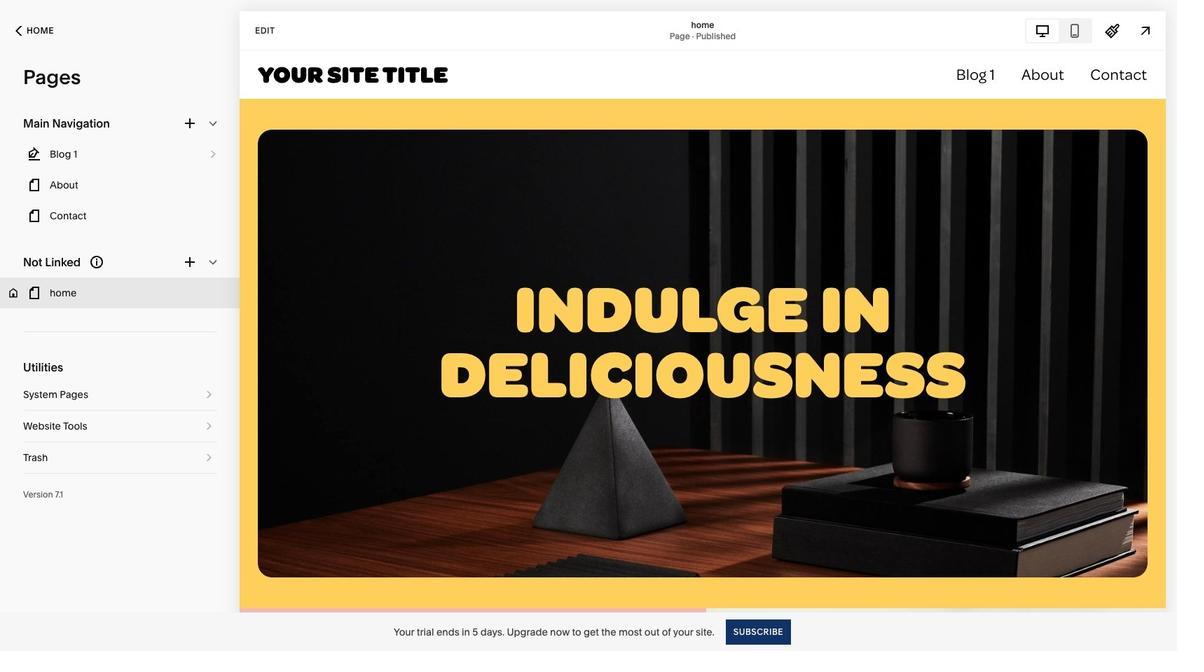 Task type: locate. For each thing, give the bounding box(es) containing it.
1 vertical spatial page image
[[27, 208, 42, 224]]

page image
[[27, 177, 42, 193], [27, 208, 42, 224]]

chevron small down image
[[205, 254, 221, 270]]

chevron small right image
[[201, 387, 217, 402]]

1 vertical spatial chevron small right image
[[201, 419, 217, 434]]

mobile image
[[1068, 23, 1083, 38]]

2 vertical spatial chevron small right image
[[201, 450, 217, 465]]

0 vertical spatial page image
[[27, 177, 42, 193]]

home image
[[8, 287, 19, 299]]

1 page image from the top
[[27, 177, 42, 193]]

add a new page to the "main navigation" group image
[[182, 116, 198, 131]]

blog image
[[27, 147, 42, 162]]

2 page image from the top
[[27, 208, 42, 224]]

add a new page to the "not linked" navigation group image
[[182, 254, 198, 270]]

chevron small right image
[[205, 147, 221, 162], [201, 419, 217, 434], [201, 450, 217, 465]]

tab list
[[1027, 19, 1092, 42]]

page image
[[27, 285, 42, 301]]

site preview image
[[1138, 23, 1154, 38]]

trash image
[[0, 280, 11, 306]]



Task type: describe. For each thing, give the bounding box(es) containing it.
chevron small down image
[[205, 116, 221, 131]]

0 vertical spatial chevron small right image
[[205, 147, 221, 162]]

style image
[[1106, 23, 1121, 38]]

info circle image
[[89, 254, 105, 270]]

desktop image
[[1035, 23, 1051, 38]]



Task type: vqa. For each thing, say whether or not it's contained in the screenshot.
Add a new page to the "Main Navigation" group image
yes



